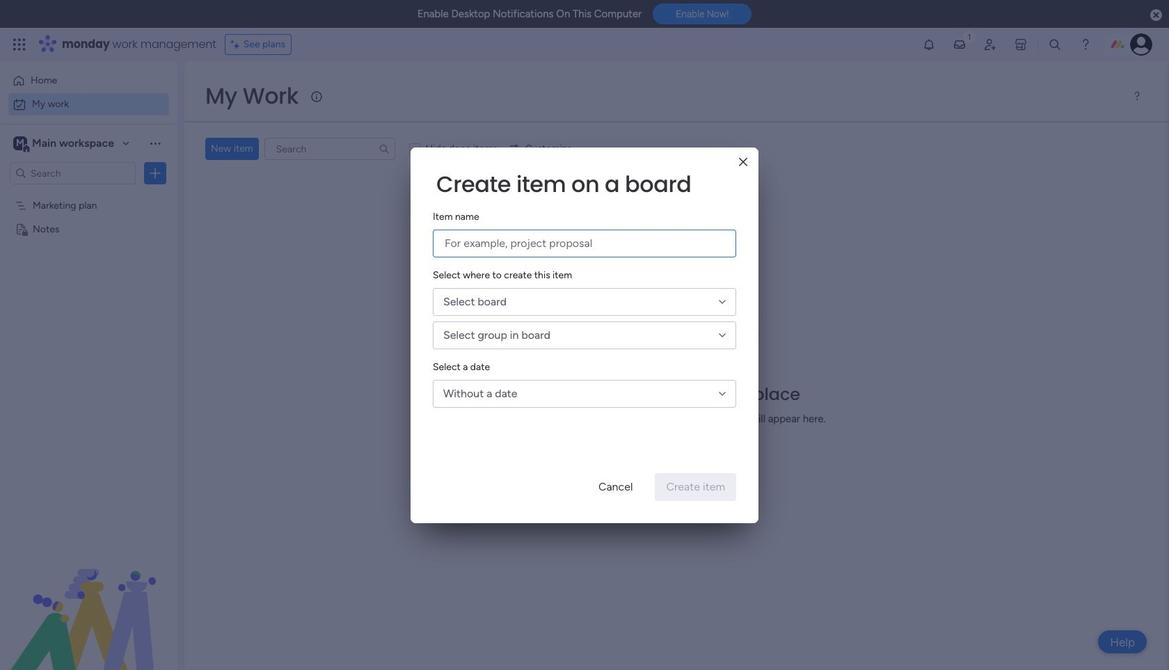 Task type: vqa. For each thing, say whether or not it's contained in the screenshot.
select product icon
yes



Task type: describe. For each thing, give the bounding box(es) containing it.
notifications image
[[923, 38, 937, 52]]

monday marketplace image
[[1015, 38, 1029, 52]]

For example, project proposal text field
[[433, 229, 737, 257]]

welcome to my work feature image image
[[589, 269, 765, 354]]

kendall parks image
[[1131, 33, 1153, 56]]

update feed image
[[953, 38, 967, 52]]

0 vertical spatial option
[[8, 70, 169, 92]]

1 image
[[964, 29, 976, 44]]

search everything image
[[1049, 38, 1063, 52]]

see plans image
[[231, 37, 244, 52]]

help image
[[1079, 38, 1093, 52]]

Filter dashboard by text search field
[[264, 138, 395, 160]]



Task type: locate. For each thing, give the bounding box(es) containing it.
2 vertical spatial option
[[0, 193, 178, 195]]

Search in workspace field
[[29, 165, 116, 181]]

lottie animation element
[[0, 530, 178, 671]]

invite members image
[[984, 38, 998, 52]]

list box
[[0, 190, 178, 429]]

None search field
[[264, 138, 395, 160]]

search image
[[379, 143, 390, 155]]

lottie animation image
[[0, 530, 178, 671]]

workspace selection element
[[13, 135, 116, 153]]

close image
[[740, 157, 748, 168]]

private board image
[[15, 222, 28, 235]]

workspace image
[[13, 136, 27, 151]]

option
[[8, 70, 169, 92], [8, 93, 169, 116], [0, 193, 178, 195]]

dapulse close image
[[1151, 8, 1163, 22]]

1 vertical spatial option
[[8, 93, 169, 116]]

select product image
[[13, 38, 26, 52]]



